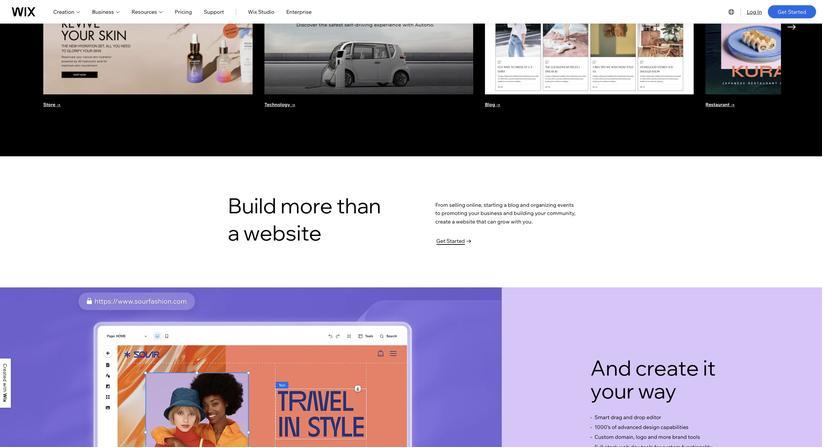 Task type: describe. For each thing, give the bounding box(es) containing it.
resources button
[[132, 8, 163, 16]]

of
[[612, 424, 617, 431]]

0 vertical spatial get started link
[[768, 5, 816, 18]]

blog for fashion website. image
[[481, 0, 690, 94]]

with
[[511, 219, 521, 225]]

next item image
[[788, 25, 796, 30]]

1 vertical spatial get
[[436, 238, 445, 244]]

pricing
[[175, 8, 192, 15]]

store →
[[39, 102, 57, 108]]

log
[[747, 8, 756, 15]]

design
[[643, 424, 659, 431]]

from selling online, starting a blog and organizing events to promoting your business and building your community, create a website that can grow with you.
[[435, 202, 576, 225]]

starting
[[484, 202, 503, 208]]

brand
[[672, 434, 687, 441]]

studio
[[258, 8, 274, 15]]

business
[[92, 8, 114, 15]]

it
[[703, 355, 716, 381]]

- for -  1000's of advanced design capabilities
[[590, 424, 592, 431]]

2 horizontal spatial a
[[504, 202, 507, 208]]

events
[[557, 202, 574, 208]]

1 horizontal spatial a
[[452, 219, 455, 225]]

restaurant →
[[702, 102, 731, 108]]

business button
[[92, 8, 120, 16]]

1000's
[[595, 424, 611, 431]]

homepage of website for japanese restaurant image
[[702, 0, 822, 94]]

and up grow
[[503, 210, 513, 217]]

1 horizontal spatial your
[[535, 210, 546, 217]]

pricing link
[[175, 8, 192, 16]]

→ for technology →
[[287, 102, 291, 108]]

log in
[[747, 8, 762, 15]]

your inside and create it your way
[[590, 378, 634, 404]]

store → link
[[39, 0, 249, 144]]

business
[[481, 210, 502, 217]]

restaurant → link
[[702, 0, 822, 144]]

website inside build more than a website
[[244, 220, 322, 246]]

- for -  custom domain, logo and more brand tools
[[590, 434, 592, 441]]

homepage for travel website being edited in the wix editor. image
[[0, 288, 502, 448]]

more inside build more than a website
[[280, 192, 333, 219]]

resources
[[132, 8, 157, 15]]

promoting
[[442, 210, 467, 217]]

drag
[[611, 414, 622, 421]]

log in link
[[747, 8, 762, 16]]

-  smart drag and drop editor
[[590, 414, 661, 421]]

technology → link
[[260, 0, 469, 144]]

support
[[204, 8, 224, 15]]

community,
[[547, 210, 576, 217]]

editor
[[647, 414, 661, 421]]

1 horizontal spatial get started
[[778, 8, 806, 15]]

wix studio link
[[248, 8, 274, 16]]

language selector, english selected image
[[727, 8, 735, 16]]

in
[[757, 8, 762, 15]]

grow
[[497, 219, 510, 225]]

- for -  smart drag and drop editor
[[590, 414, 592, 421]]



Task type: locate. For each thing, give the bounding box(es) containing it.
store
[[39, 102, 51, 108]]

from
[[435, 202, 448, 208]]

restaurant
[[702, 102, 726, 108]]

enterprise link
[[286, 8, 312, 16]]

1 horizontal spatial get started link
[[768, 5, 816, 18]]

and
[[590, 355, 631, 381]]

→ for store →
[[52, 102, 57, 108]]

→ right restaurant
[[727, 102, 731, 108]]

get started link
[[768, 5, 816, 18], [436, 236, 471, 246]]

website for self driving car. image
[[260, 0, 469, 94]]

4 → from the left
[[727, 102, 731, 108]]

blog → link
[[481, 0, 690, 144]]

blog →
[[481, 102, 496, 108]]

2 → from the left
[[287, 102, 291, 108]]

blog
[[481, 102, 491, 108]]

to
[[435, 210, 440, 217]]

that
[[476, 219, 486, 225]]

than
[[337, 192, 381, 219]]

and up building
[[520, 202, 529, 208]]

- left 1000's
[[590, 424, 592, 431]]

website inside from selling online, starting a blog and organizing events to promoting your business and building your community, create a website that can grow with you.
[[456, 219, 475, 225]]

logo
[[636, 434, 647, 441]]

started down the promoting
[[447, 238, 465, 244]]

- left custom
[[590, 434, 592, 441]]

1 horizontal spatial get
[[778, 8, 787, 15]]

→ inside store → link
[[52, 102, 57, 108]]

get started link down the promoting
[[436, 236, 471, 246]]

1 vertical spatial more
[[658, 434, 671, 441]]

smart
[[595, 414, 610, 421]]

3 - from the top
[[590, 434, 592, 441]]

0 horizontal spatial create
[[435, 219, 451, 225]]

→ inside "restaurant →" link
[[727, 102, 731, 108]]

website for homepage skincare brand. image
[[39, 0, 249, 94]]

create inside from selling online, starting a blog and organizing events to promoting your business and building your community, create a website that can grow with you.
[[435, 219, 451, 225]]

domain,
[[615, 434, 635, 441]]

-
[[590, 414, 592, 421], [590, 424, 592, 431], [590, 434, 592, 441]]

build more than a website
[[228, 192, 381, 246]]

get started link up "next item" image
[[768, 5, 816, 18]]

and
[[520, 202, 529, 208], [503, 210, 513, 217], [623, 414, 633, 421], [648, 434, 657, 441]]

0 vertical spatial -
[[590, 414, 592, 421]]

started
[[788, 8, 806, 15], [447, 238, 465, 244]]

get down to at the right top of page
[[436, 238, 445, 244]]

technology
[[260, 102, 286, 108]]

selling
[[449, 202, 465, 208]]

→
[[52, 102, 57, 108], [287, 102, 291, 108], [492, 102, 496, 108], [727, 102, 731, 108]]

0 vertical spatial get
[[778, 8, 787, 15]]

1 - from the top
[[590, 414, 592, 421]]

online,
[[466, 202, 482, 208]]

started up "next item" image
[[788, 8, 806, 15]]

your
[[468, 210, 479, 217], [535, 210, 546, 217], [590, 378, 634, 404]]

1 → from the left
[[52, 102, 57, 108]]

tools
[[688, 434, 700, 441]]

0 horizontal spatial more
[[280, 192, 333, 219]]

2 - from the top
[[590, 424, 592, 431]]

→ inside the technology → link
[[287, 102, 291, 108]]

your down organizing
[[535, 210, 546, 217]]

creation button
[[53, 8, 80, 16]]

1 vertical spatial create
[[635, 355, 699, 381]]

website
[[456, 219, 475, 225], [244, 220, 322, 246]]

get
[[778, 8, 787, 15], [436, 238, 445, 244]]

drop
[[634, 414, 645, 421]]

-  custom domain, logo and more brand tools
[[590, 434, 700, 441]]

0 horizontal spatial your
[[468, 210, 479, 217]]

a
[[504, 202, 507, 208], [452, 219, 455, 225], [228, 220, 239, 246]]

- left "smart"
[[590, 414, 592, 421]]

→ for restaurant →
[[727, 102, 731, 108]]

1 horizontal spatial create
[[635, 355, 699, 381]]

1 vertical spatial get started link
[[436, 236, 471, 246]]

0 vertical spatial get started
[[778, 8, 806, 15]]

0 vertical spatial more
[[280, 192, 333, 219]]

1 vertical spatial -
[[590, 424, 592, 431]]

support link
[[204, 8, 224, 16]]

0 horizontal spatial get
[[436, 238, 445, 244]]

3 → from the left
[[492, 102, 496, 108]]

organizing
[[531, 202, 556, 208]]

0 horizontal spatial website
[[244, 220, 322, 246]]

get started up "next item" image
[[778, 8, 806, 15]]

your down online,
[[468, 210, 479, 217]]

1 horizontal spatial started
[[788, 8, 806, 15]]

2 horizontal spatial your
[[590, 378, 634, 404]]

0 vertical spatial create
[[435, 219, 451, 225]]

get started
[[778, 8, 806, 15], [436, 238, 465, 244]]

get started down the promoting
[[436, 238, 465, 244]]

created with wix image
[[3, 364, 7, 403]]

custom
[[595, 434, 614, 441]]

2 vertical spatial -
[[590, 434, 592, 441]]

→ right technology
[[287, 102, 291, 108]]

your up drag
[[590, 378, 634, 404]]

blog
[[508, 202, 519, 208]]

0 horizontal spatial a
[[228, 220, 239, 246]]

and create it your way
[[590, 355, 716, 404]]

you.
[[522, 219, 533, 225]]

wix studio
[[248, 8, 274, 15]]

way
[[638, 378, 676, 404]]

advanced
[[618, 424, 642, 431]]

a inside build more than a website
[[228, 220, 239, 246]]

0 horizontal spatial started
[[447, 238, 465, 244]]

get right in
[[778, 8, 787, 15]]

→ for blog →
[[492, 102, 496, 108]]

can
[[487, 219, 496, 225]]

wix
[[248, 8, 257, 15]]

→ inside blog → link
[[492, 102, 496, 108]]

→ right blog
[[492, 102, 496, 108]]

1 horizontal spatial website
[[456, 219, 475, 225]]

create inside and create it your way
[[635, 355, 699, 381]]

technology →
[[260, 102, 291, 108]]

→ right the store
[[52, 102, 57, 108]]

creation
[[53, 8, 74, 15]]

more
[[280, 192, 333, 219], [658, 434, 671, 441]]

1 vertical spatial get started
[[436, 238, 465, 244]]

1 horizontal spatial more
[[658, 434, 671, 441]]

-  1000's of advanced design capabilities
[[590, 424, 689, 431]]

0 horizontal spatial get started
[[436, 238, 465, 244]]

capabilities
[[661, 424, 689, 431]]

0 horizontal spatial get started link
[[436, 236, 471, 246]]

and up advanced at the right of the page
[[623, 414, 633, 421]]

1 vertical spatial started
[[447, 238, 465, 244]]

enterprise
[[286, 8, 312, 15]]

build
[[228, 192, 276, 219]]

0 vertical spatial started
[[788, 8, 806, 15]]

and down "design"
[[648, 434, 657, 441]]

create
[[435, 219, 451, 225], [635, 355, 699, 381]]

building
[[514, 210, 534, 217]]



Task type: vqa. For each thing, say whether or not it's contained in the screenshot.
For related to For myself, my business or a friend
no



